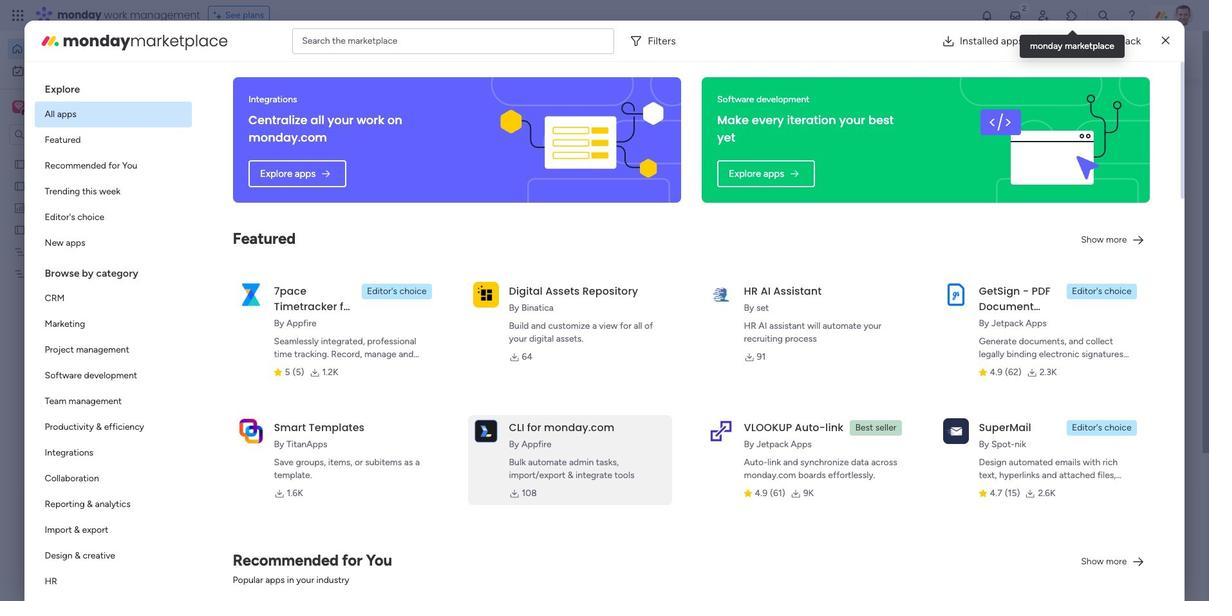 Task type: locate. For each thing, give the bounding box(es) containing it.
close recently visited image
[[238, 105, 253, 120]]

banner logo image
[[499, 77, 666, 203], [968, 77, 1135, 203]]

0 vertical spatial heading
[[35, 72, 192, 102]]

workspace selection element
[[12, 99, 108, 116]]

app logo image
[[238, 282, 264, 308], [473, 282, 499, 308], [708, 282, 734, 308], [943, 282, 969, 308], [238, 419, 264, 444], [473, 419, 499, 444], [708, 419, 734, 444], [943, 419, 969, 444]]

check circle image
[[978, 137, 986, 147]]

public board image
[[14, 158, 26, 170], [14, 180, 26, 192], [14, 224, 26, 236], [254, 235, 268, 249]]

option
[[8, 39, 157, 59], [8, 61, 157, 81], [35, 102, 192, 128], [35, 128, 192, 153], [0, 152, 164, 155], [35, 153, 192, 179], [35, 179, 192, 205], [35, 205, 192, 231], [35, 231, 192, 256], [35, 286, 192, 312], [35, 312, 192, 338], [35, 338, 192, 363], [35, 363, 192, 389], [35, 389, 192, 415], [35, 415, 192, 441], [35, 441, 192, 466], [35, 466, 192, 492], [35, 492, 192, 518], [35, 518, 192, 544], [35, 544, 192, 569], [35, 569, 192, 595]]

2 heading from the top
[[35, 256, 192, 286]]

heading
[[35, 72, 192, 102], [35, 256, 192, 286]]

templates image image
[[970, 259, 1140, 348]]

workspace image
[[14, 100, 23, 114]]

1 heading from the top
[[35, 72, 192, 102]]

list box
[[35, 72, 192, 602], [0, 150, 164, 458]]

search everything image
[[1098, 9, 1111, 22]]

1 banner logo image from the left
[[499, 77, 666, 203]]

select product image
[[12, 9, 24, 22]]

2 banner logo image from the left
[[968, 77, 1135, 203]]

public dashboard image
[[14, 202, 26, 214]]

1 vertical spatial heading
[[35, 256, 192, 286]]

1 horizontal spatial banner logo image
[[968, 77, 1135, 203]]

workspace image
[[12, 100, 25, 114]]

monday marketplace image
[[1066, 9, 1079, 22]]

public board image inside 'quick search results' 'list box'
[[254, 235, 268, 249]]

0 horizontal spatial banner logo image
[[499, 77, 666, 203]]

help image
[[1126, 9, 1139, 22]]



Task type: vqa. For each thing, say whether or not it's contained in the screenshot.
right New
no



Task type: describe. For each thing, give the bounding box(es) containing it.
see plans image
[[214, 8, 225, 23]]

check circle image
[[978, 121, 986, 131]]

update feed image
[[1009, 9, 1022, 22]]

2 image
[[1019, 1, 1031, 15]]

getting started element
[[959, 469, 1152, 521]]

notifications image
[[981, 9, 994, 22]]

dapulse x slim image
[[1132, 93, 1148, 109]]

quick search results list box
[[238, 120, 928, 449]]

dapulse x slim image
[[1162, 33, 1170, 49]]

Search in workspace field
[[27, 127, 108, 142]]

terry turtle image
[[1174, 5, 1194, 26]]

v2 bolt switch image
[[1069, 48, 1077, 62]]

invite members image
[[1038, 9, 1051, 22]]

monday marketplace image
[[40, 31, 60, 51]]

terry turtle image
[[268, 577, 294, 602]]

v2 user feedback image
[[969, 48, 979, 62]]

component image
[[254, 413, 265, 425]]



